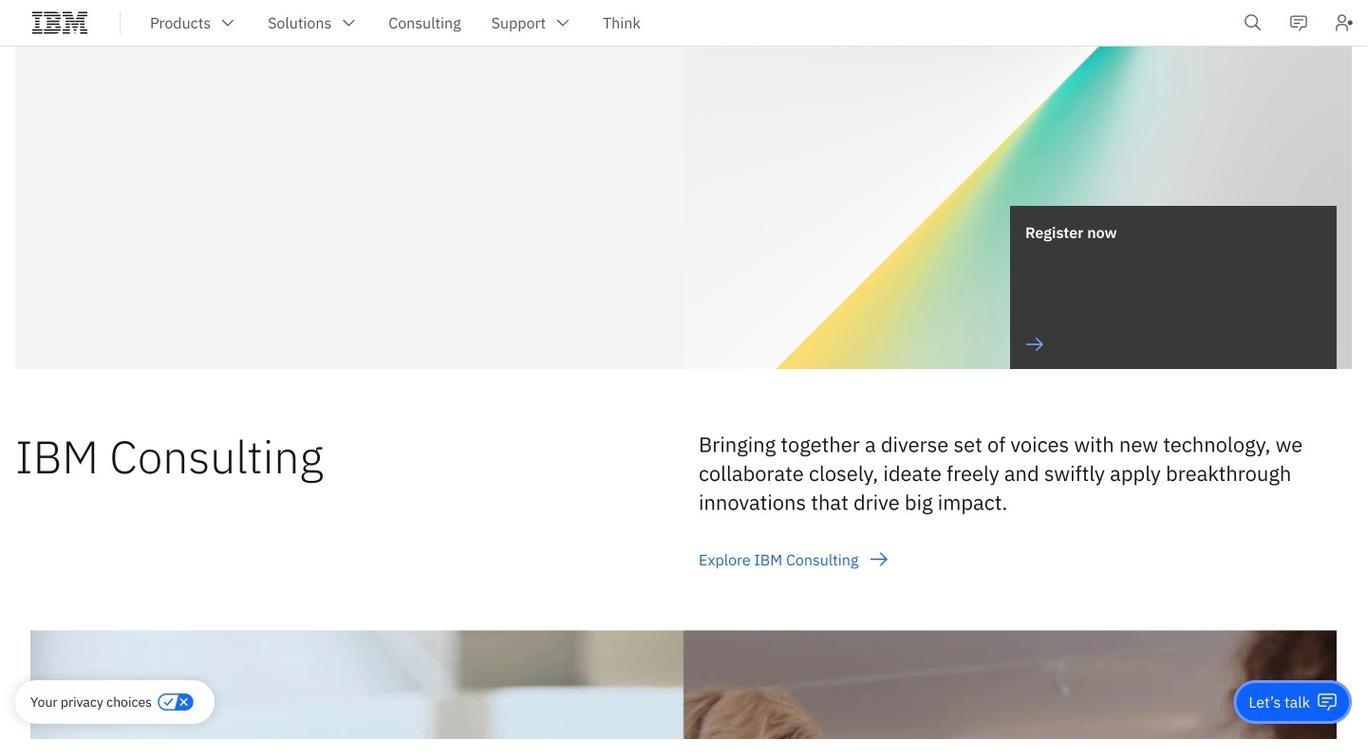 Task type: describe. For each thing, give the bounding box(es) containing it.
your privacy choices element
[[30, 692, 152, 713]]

let's talk element
[[1249, 692, 1311, 713]]



